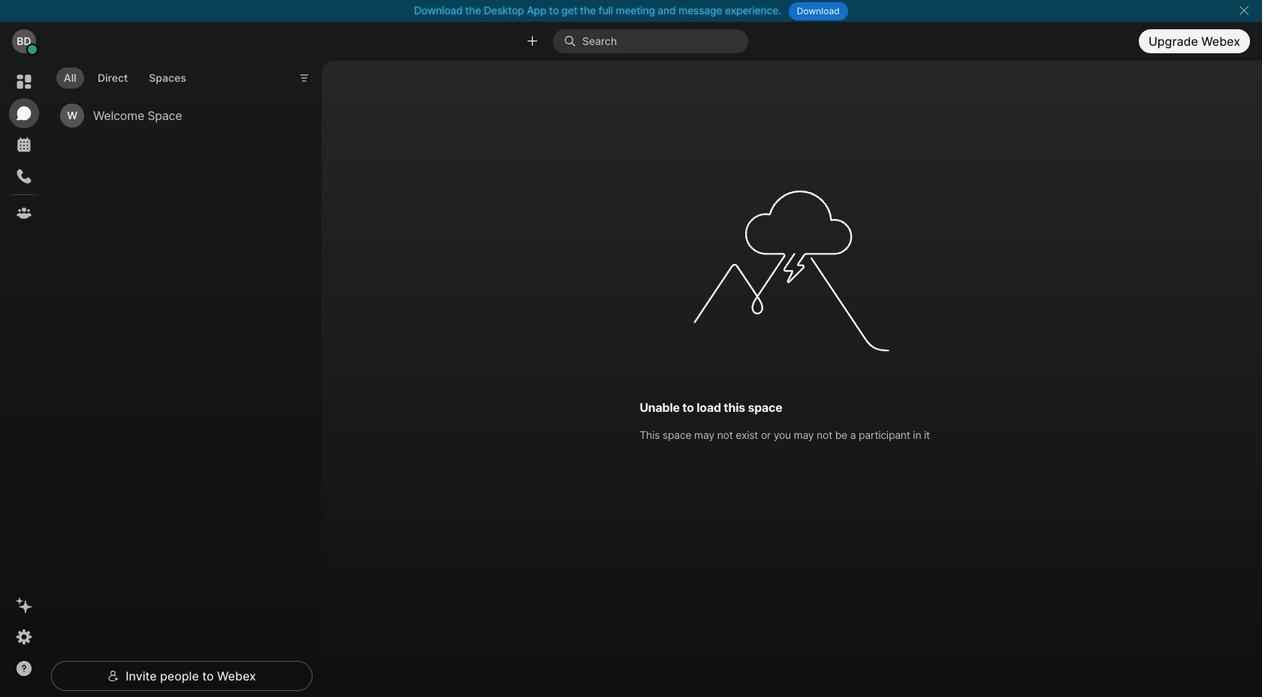 Task type: locate. For each thing, give the bounding box(es) containing it.
cancel_16 image
[[1238, 5, 1250, 17]]

webex tab list
[[9, 67, 39, 228]]

navigation
[[0, 61, 48, 698]]

tab list
[[53, 59, 197, 93]]



Task type: vqa. For each thing, say whether or not it's contained in the screenshot.
navigation
yes



Task type: describe. For each thing, give the bounding box(es) containing it.
welcome space list item
[[54, 97, 300, 135]]



